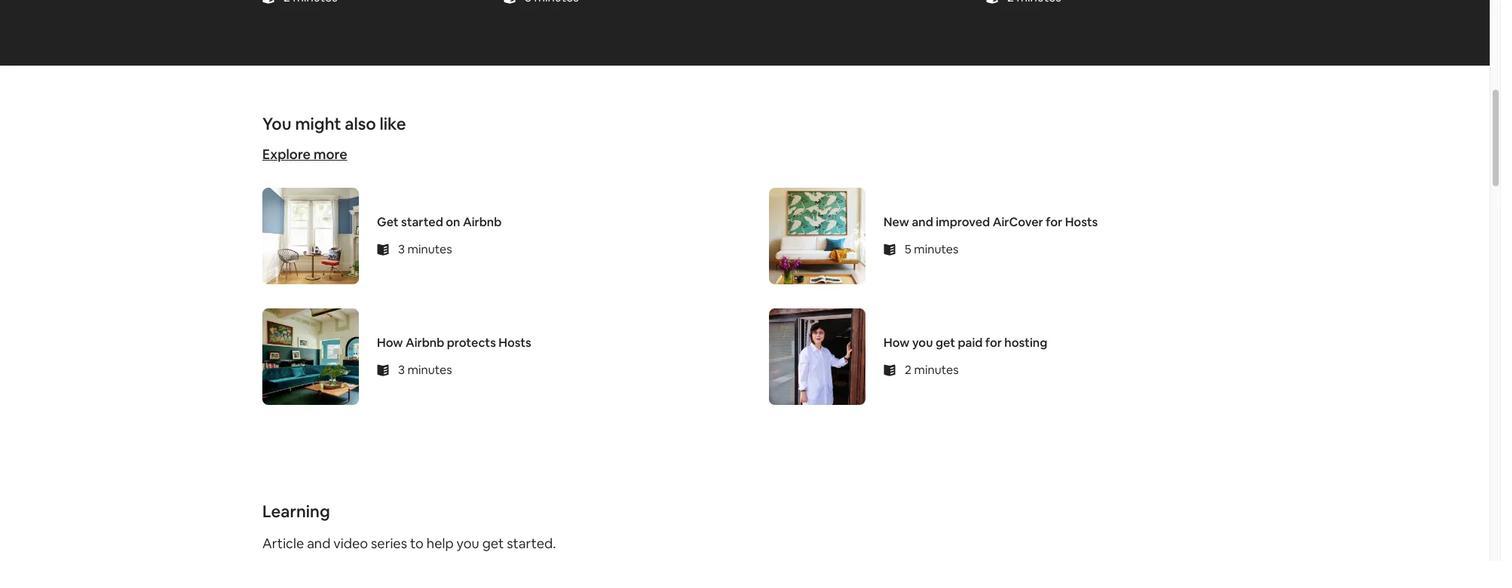 Task type: vqa. For each thing, say whether or not it's contained in the screenshot.
THE MORE
yes



Task type: describe. For each thing, give the bounding box(es) containing it.
explore
[[262, 146, 311, 163]]

how for how you get paid for hosting
[[884, 335, 910, 351]]

started
[[401, 214, 443, 230]]

3 for get
[[398, 242, 405, 257]]

paid
[[958, 335, 983, 351]]

airbnb
[[406, 335, 444, 351]]

3 minutes for started
[[398, 242, 452, 257]]

for hosts
[[1046, 214, 1098, 230]]

and for improved
[[912, 214, 933, 230]]

you
[[262, 113, 292, 135]]

minutes for and
[[914, 242, 959, 257]]

video
[[334, 535, 368, 552]]

how for how airbnb protects hosts
[[377, 335, 403, 351]]

5
[[905, 242, 912, 257]]

get
[[377, 214, 399, 230]]

minutes for started
[[408, 242, 452, 257]]

on airbnb
[[446, 214, 502, 230]]

you might also like
[[262, 113, 406, 135]]

article and video series to help you get started.
[[262, 535, 556, 552]]

2 minutes
[[905, 362, 959, 378]]

also like
[[345, 113, 406, 135]]

get
[[936, 335, 955, 351]]

for hosting
[[985, 335, 1048, 351]]



Task type: locate. For each thing, give the bounding box(es) containing it.
series
[[371, 535, 407, 552]]

2 3 minutes from the top
[[398, 362, 452, 378]]

0 vertical spatial you
[[912, 335, 933, 351]]

and for video
[[307, 535, 331, 552]]

how airbnb protects hosts
[[377, 335, 531, 351]]

more
[[314, 146, 347, 163]]

3 minutes for airbnb
[[398, 362, 452, 378]]

improved
[[936, 214, 990, 230]]

1 horizontal spatial you
[[912, 335, 933, 351]]

minutes right 5
[[914, 242, 959, 257]]

and
[[912, 214, 933, 230], [307, 535, 331, 552]]

2
[[905, 362, 912, 378]]

3 down get
[[398, 242, 405, 257]]

3 minutes down airbnb
[[398, 362, 452, 378]]

help
[[427, 535, 454, 552]]

how you get paid for hosting
[[884, 335, 1048, 351]]

how left airbnb
[[377, 335, 403, 351]]

1 horizontal spatial how
[[884, 335, 910, 351]]

1 vertical spatial 3
[[398, 362, 405, 378]]

might
[[295, 113, 341, 135]]

2 how from the left
[[884, 335, 910, 351]]

minutes
[[408, 242, 452, 257], [914, 242, 959, 257], [408, 362, 452, 378], [914, 362, 959, 378]]

and right new
[[912, 214, 933, 230]]

to
[[410, 535, 424, 552]]

and left video
[[307, 535, 331, 552]]

0 horizontal spatial and
[[307, 535, 331, 552]]

1 vertical spatial and
[[307, 535, 331, 552]]

protects hosts
[[447, 335, 531, 351]]

0 horizontal spatial you
[[457, 535, 479, 552]]

3
[[398, 242, 405, 257], [398, 362, 405, 378]]

new and improved aircover for hosts
[[884, 214, 1098, 230]]

minutes for you
[[914, 362, 959, 378]]

0 horizontal spatial how
[[377, 335, 403, 351]]

blue living room with fireplace in the corner. image
[[262, 188, 359, 285], [262, 188, 359, 285]]

0 vertical spatial 3
[[398, 242, 405, 257]]

learning
[[262, 501, 330, 522]]

minutes right 2 in the bottom of the page
[[914, 362, 959, 378]]

you left get
[[912, 335, 933, 351]]

minutes down 'started'
[[408, 242, 452, 257]]

0 vertical spatial and
[[912, 214, 933, 230]]

get started.
[[482, 535, 556, 552]]

3 minutes
[[398, 242, 452, 257], [398, 362, 452, 378]]

new
[[884, 214, 909, 230]]

1 3 minutes from the top
[[398, 242, 452, 257]]

1 horizontal spatial and
[[912, 214, 933, 230]]

you
[[912, 335, 933, 351], [457, 535, 479, 552]]

get started on airbnb
[[377, 214, 502, 230]]

a bright and airy living room with a turquoise couch. image
[[262, 309, 359, 405], [262, 309, 359, 405]]

5 minutes
[[905, 242, 959, 257]]

1 vertical spatial 3 minutes
[[398, 362, 452, 378]]

explore more
[[262, 146, 347, 163]]

a painting of herons anchors a sunny room with bookshelves along one wall and a coffee table in the foreground. image
[[769, 188, 866, 285], [769, 188, 866, 285]]

how
[[377, 335, 403, 351], [884, 335, 910, 351]]

minutes for airbnb
[[408, 362, 452, 378]]

a person stands in an open doorway. they're wearing a white, button-down shirt, tinted glasses, and red lipstick. image
[[769, 309, 866, 405], [769, 309, 866, 405]]

0 vertical spatial 3 minutes
[[398, 242, 452, 257]]

you right "help"
[[457, 535, 479, 552]]

3 down how airbnb protects hosts on the bottom left of page
[[398, 362, 405, 378]]

1 3 from the top
[[398, 242, 405, 257]]

minutes down airbnb
[[408, 362, 452, 378]]

explore more link
[[262, 146, 347, 163]]

1 vertical spatial you
[[457, 535, 479, 552]]

aircover
[[993, 214, 1043, 230]]

2 3 from the top
[[398, 362, 405, 378]]

3 for how
[[398, 362, 405, 378]]

1 how from the left
[[377, 335, 403, 351]]

how up 2 in the bottom of the page
[[884, 335, 910, 351]]

3 minutes down 'started'
[[398, 242, 452, 257]]

article
[[262, 535, 304, 552]]



